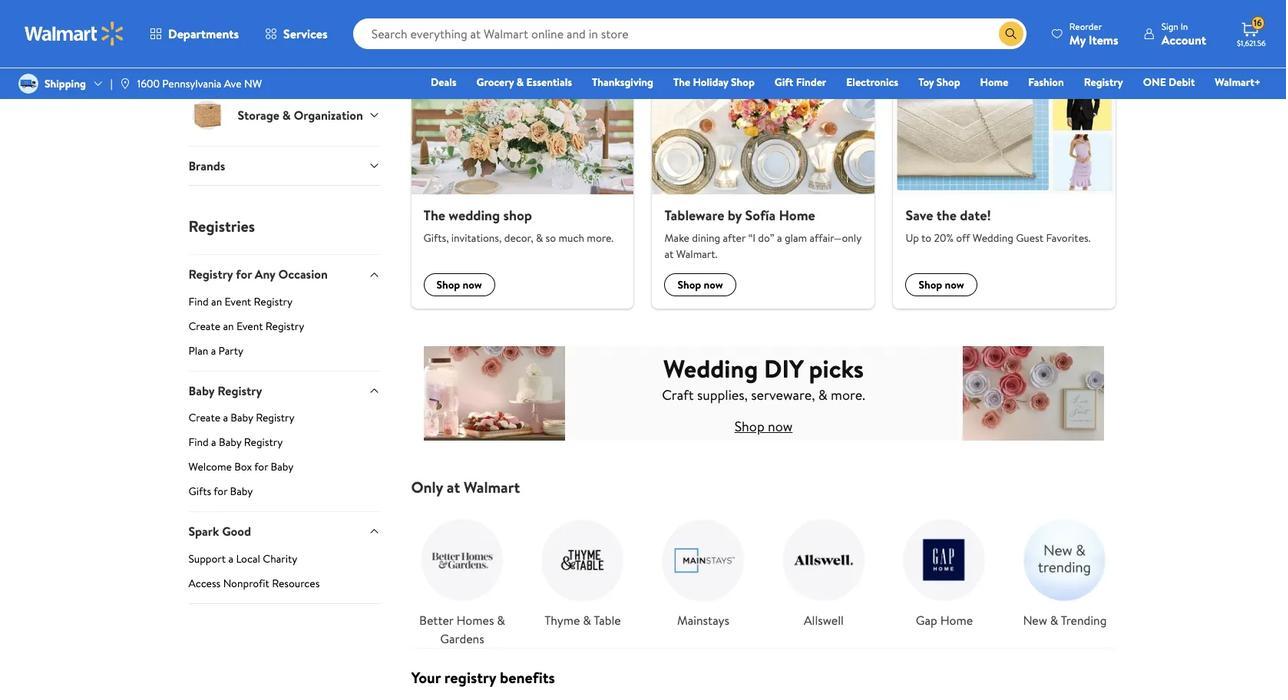 Task type: vqa. For each thing, say whether or not it's contained in the screenshot.
Burbank,
no



Task type: describe. For each thing, give the bounding box(es) containing it.
only
[[411, 477, 443, 498]]

gifts for baby link
[[189, 484, 381, 512]]

shop right holiday on the top right
[[731, 74, 755, 90]]

baby registry button
[[189, 371, 381, 410]]

allswell link
[[773, 509, 875, 630]]

gift finder link
[[768, 74, 833, 91]]

a for support a local charity
[[228, 551, 233, 566]]

reorder
[[1070, 20, 1102, 33]]

a for create a baby registry
[[223, 410, 228, 426]]

needs
[[501, 37, 540, 58]]

date!
[[960, 206, 991, 225]]

craft
[[662, 385, 694, 405]]

gift
[[775, 74, 794, 90]]

gift finder
[[775, 74, 826, 90]]

baby registry
[[189, 382, 262, 399]]

2 horizontal spatial home
[[980, 74, 1009, 90]]

so
[[546, 231, 556, 246]]

favorites.
[[1046, 231, 1091, 246]]

shop now for save
[[919, 278, 964, 293]]

shop inside list item
[[437, 278, 460, 293]]

gap home link
[[893, 509, 996, 630]]

only at walmart
[[411, 477, 520, 498]]

0 horizontal spatial at
[[447, 477, 460, 498]]

affair—only
[[810, 231, 862, 246]]

brands button
[[189, 146, 381, 185]]

now for by
[[704, 278, 723, 293]]

thanksgiving link
[[585, 74, 660, 91]]

spark
[[189, 523, 219, 540]]

shop now down serveware,
[[735, 417, 793, 436]]

save the date! list item
[[884, 70, 1125, 309]]

baby for create
[[231, 410, 253, 426]]

welcome box for baby
[[189, 459, 294, 475]]

off
[[956, 231, 970, 246]]

find a baby registry
[[189, 435, 283, 450]]

gardens
[[440, 631, 484, 648]]

items
[[1089, 31, 1119, 48]]

finder
[[796, 74, 826, 90]]

find an event registry link
[[189, 294, 381, 315]]

shop now link
[[735, 417, 793, 436]]

walmart+
[[1215, 74, 1261, 90]]

find for find an event registry
[[189, 294, 209, 309]]

for for any
[[236, 266, 252, 283]]

thyme & table
[[545, 612, 621, 629]]

the for wedding
[[424, 206, 445, 225]]

party
[[219, 343, 243, 358]]

access nonprofit resources link
[[189, 576, 381, 603]]

at inside 'tableware by sofía home make dining after "i do" a glam affair—only at walmart.'
[[665, 247, 674, 262]]

an for create
[[223, 319, 234, 334]]

allswell
[[804, 612, 844, 629]]

registry down find an event registry link
[[266, 319, 304, 334]]

pennsylvania
[[162, 76, 221, 91]]

& right new
[[1050, 612, 1059, 629]]

gifts for baby
[[189, 484, 253, 499]]

 image for shipping
[[18, 74, 38, 94]]

wedding for picks
[[663, 352, 758, 385]]

to
[[921, 231, 932, 246]]

a inside 'tableware by sofía home make dining after "i do" a glam affair—only at walmart.'
[[777, 231, 782, 246]]

wedding inside save the date! up to 20% off wedding guest favorites.
[[973, 231, 1014, 246]]

& left table
[[583, 612, 591, 629]]

sign in account
[[1162, 20, 1206, 48]]

find for find a baby registry
[[189, 435, 209, 450]]

registry inside dropdown button
[[189, 266, 233, 283]]

gifts,
[[424, 231, 449, 246]]

table
[[594, 612, 621, 629]]

occasion
[[278, 266, 328, 283]]

$1,621.56
[[1237, 38, 1266, 48]]

up
[[906, 231, 919, 246]]

by
[[728, 206, 742, 225]]

16
[[1254, 16, 1262, 29]]

local
[[236, 551, 260, 566]]

any
[[255, 266, 275, 283]]

diy
[[764, 352, 803, 385]]

shop inside save the date! list item
[[919, 278, 942, 293]]

ave
[[224, 76, 242, 91]]

the holiday shop link
[[667, 74, 762, 91]]

baby for find
[[219, 435, 241, 450]]

reorder my items
[[1070, 20, 1119, 48]]

the wedding shop gifts, invitations, decor, & so much more.
[[424, 206, 614, 246]]

fashion
[[1028, 74, 1064, 90]]

"i
[[748, 231, 756, 246]]

spark good
[[189, 523, 251, 540]]

registries
[[189, 216, 255, 237]]

organization
[[294, 107, 363, 123]]

sign
[[1162, 20, 1179, 33]]

deals link
[[424, 74, 463, 91]]

tableware by sofía home list item
[[643, 70, 884, 309]]

 image for 1600 pennsylvania ave nw
[[119, 78, 131, 90]]

create an event registry
[[189, 319, 304, 334]]

1 horizontal spatial home
[[940, 612, 973, 629]]

new & trending
[[1023, 612, 1107, 629]]

new & trending link
[[1014, 509, 1116, 630]]

search icon image
[[1005, 28, 1017, 40]]

better homes & gardens
[[419, 612, 505, 648]]

departments button
[[137, 15, 252, 52]]

& inside "link"
[[517, 74, 524, 90]]

grocery & essentials
[[477, 74, 572, 90]]

more. inside wedding diy picks craft supplies, serveware, & more.
[[831, 385, 865, 405]]

wedding diy picks craft supplies, serveware, & more.
[[662, 352, 865, 405]]

now down serveware,
[[768, 417, 793, 436]]

registry inside dropdown button
[[217, 382, 262, 399]]

baby inside dropdown button
[[189, 382, 215, 399]]

shipping
[[45, 76, 86, 91]]

create a baby registry
[[189, 410, 295, 426]]

picks
[[809, 352, 864, 385]]

homes
[[457, 612, 494, 629]]

the wedding shop list item
[[402, 70, 643, 309]]

gifts
[[189, 484, 211, 499]]

make
[[665, 231, 690, 246]]

thyme
[[545, 612, 580, 629]]

essentials
[[526, 74, 572, 90]]

shop right 'toy'
[[937, 74, 960, 90]]

now for wedding
[[463, 278, 482, 293]]

better homes & gardens link
[[411, 509, 513, 648]]



Task type: locate. For each thing, give the bounding box(es) containing it.
0 vertical spatial more.
[[587, 231, 614, 246]]

a up welcome
[[211, 435, 216, 450]]

shop down gifts,
[[437, 278, 460, 293]]

now down walmart.
[[704, 278, 723, 293]]

welcome box for baby link
[[189, 459, 381, 481]]

dining
[[692, 231, 720, 246]]

shop inside the tableware by sofía home list item
[[678, 278, 701, 293]]

now inside the wedding shop list item
[[463, 278, 482, 293]]

more. inside the wedding shop gifts, invitations, decor, & so much more.
[[587, 231, 614, 246]]

for for baby
[[214, 484, 227, 499]]

1 vertical spatial for
[[254, 459, 268, 475]]

& inside better homes & gardens
[[497, 612, 505, 629]]

an up party
[[223, 319, 234, 334]]

list containing better homes & gardens
[[402, 497, 1125, 648]]

grocery
[[477, 74, 514, 90]]

toy shop link
[[912, 74, 967, 91]]

create inside "link"
[[189, 410, 220, 426]]

shop
[[503, 206, 532, 225]]

shop
[[731, 74, 755, 90], [937, 74, 960, 90], [437, 278, 460, 293], [678, 278, 701, 293], [919, 278, 942, 293], [735, 417, 765, 436]]

baby for gifts
[[230, 484, 253, 499]]

shop now inside save the date! list item
[[919, 278, 964, 293]]

shop now for tableware
[[678, 278, 723, 293]]

0 horizontal spatial the
[[424, 206, 445, 225]]

for right box
[[254, 459, 268, 475]]

decor,
[[504, 231, 533, 246]]

one
[[1143, 74, 1166, 90]]

&
[[517, 74, 524, 90], [282, 107, 291, 123], [536, 231, 543, 246], [818, 385, 828, 405], [497, 612, 505, 629], [583, 612, 591, 629], [1050, 612, 1059, 629]]

at
[[665, 247, 674, 262], [447, 477, 460, 498]]

electronics
[[846, 74, 899, 90]]

2 list from the top
[[402, 497, 1125, 648]]

nonprofit
[[223, 576, 269, 591]]

1 vertical spatial an
[[223, 319, 234, 334]]

in
[[1181, 20, 1188, 33]]

registry up the find a baby registry link
[[256, 410, 295, 426]]

registry inside "link"
[[256, 410, 295, 426]]

& right storage
[[282, 107, 291, 123]]

charity
[[263, 551, 297, 566]]

day
[[474, 37, 497, 58]]

1 create from the top
[[189, 319, 220, 334]]

0 vertical spatial create
[[189, 319, 220, 334]]

create for create a baby registry
[[189, 410, 220, 426]]

gap
[[916, 612, 938, 629]]

1600
[[137, 76, 160, 91]]

find up welcome
[[189, 435, 209, 450]]

departments
[[168, 25, 239, 42]]

0 vertical spatial event
[[225, 294, 251, 309]]

storage
[[238, 107, 279, 123]]

walmart+ link
[[1208, 74, 1268, 91]]

0 vertical spatial wedding
[[411, 37, 470, 58]]

1 vertical spatial event
[[236, 319, 263, 334]]

0 horizontal spatial more.
[[587, 231, 614, 246]]

event for create
[[236, 319, 263, 334]]

box
[[234, 459, 252, 475]]

trending
[[1061, 612, 1107, 629]]

0 horizontal spatial  image
[[18, 74, 38, 94]]

one debit
[[1143, 74, 1195, 90]]

1 vertical spatial list
[[402, 497, 1125, 648]]

the
[[937, 206, 957, 225]]

1 horizontal spatial for
[[236, 266, 252, 283]]

2 horizontal spatial wedding
[[973, 231, 1014, 246]]

an for find
[[211, 294, 222, 309]]

walmart
[[464, 477, 520, 498]]

the holiday shop
[[673, 74, 755, 90]]

1 horizontal spatial wedding
[[663, 352, 758, 385]]

supplies,
[[697, 385, 748, 405]]

toy shop
[[919, 74, 960, 90]]

now down "invitations,"
[[463, 278, 482, 293]]

support a local charity link
[[189, 551, 381, 573]]

shop now down "invitations,"
[[437, 278, 482, 293]]

1 horizontal spatial more.
[[831, 385, 865, 405]]

sofía
[[745, 206, 776, 225]]

at right only
[[447, 477, 460, 498]]

2 vertical spatial wedding
[[663, 352, 758, 385]]

now
[[463, 278, 482, 293], [704, 278, 723, 293], [945, 278, 964, 293], [768, 417, 793, 436]]

account
[[1162, 31, 1206, 48]]

1600 pennsylvania ave nw
[[137, 76, 262, 91]]

baby up welcome box for baby
[[219, 435, 241, 450]]

0 horizontal spatial wedding
[[411, 37, 470, 58]]

create up plan at the left
[[189, 319, 220, 334]]

1 vertical spatial wedding
[[973, 231, 1014, 246]]

a right do"
[[777, 231, 782, 246]]

storage & organization button
[[189, 84, 381, 146]]

the for holiday
[[673, 74, 690, 90]]

0 vertical spatial list
[[402, 70, 1125, 309]]

1 horizontal spatial an
[[223, 319, 234, 334]]

wedding for needs
[[411, 37, 470, 58]]

 image right |
[[119, 78, 131, 90]]

2 vertical spatial for
[[214, 484, 227, 499]]

serveware,
[[751, 385, 815, 405]]

shop down supplies,
[[735, 417, 765, 436]]

event up create an event registry
[[225, 294, 251, 309]]

& right grocery
[[517, 74, 524, 90]]

now down off
[[945, 278, 964, 293]]

list
[[402, 70, 1125, 309], [402, 497, 1125, 648]]

create an event registry link
[[189, 319, 381, 340]]

Search search field
[[353, 18, 1027, 49]]

thanksgiving
[[592, 74, 653, 90]]

an up create an event registry
[[211, 294, 222, 309]]

the left holiday on the top right
[[673, 74, 690, 90]]

storage & organization
[[238, 107, 363, 123]]

wedding inside wedding diy picks craft supplies, serveware, & more.
[[663, 352, 758, 385]]

shop down walmart.
[[678, 278, 701, 293]]

for left any
[[236, 266, 252, 283]]

0 vertical spatial for
[[236, 266, 252, 283]]

now inside the tableware by sofía home list item
[[704, 278, 723, 293]]

1 vertical spatial create
[[189, 410, 220, 426]]

for right gifts
[[214, 484, 227, 499]]

fashion link
[[1022, 74, 1071, 91]]

shop now inside the tableware by sofía home list item
[[678, 278, 723, 293]]

glam
[[785, 231, 807, 246]]

deals
[[431, 74, 457, 90]]

an
[[211, 294, 222, 309], [223, 319, 234, 334]]

registry down items
[[1084, 74, 1123, 90]]

registry down any
[[254, 294, 293, 309]]

wedding left diy
[[663, 352, 758, 385]]

1 vertical spatial more.
[[831, 385, 865, 405]]

shop now for the
[[437, 278, 482, 293]]

registry down "create a baby registry" "link"
[[244, 435, 283, 450]]

save
[[906, 206, 933, 225]]

1 vertical spatial home
[[779, 206, 815, 225]]

1 vertical spatial at
[[447, 477, 460, 498]]

0 horizontal spatial an
[[211, 294, 222, 309]]

mainstays
[[677, 612, 729, 629]]

a up 'find a baby registry'
[[223, 410, 228, 426]]

services button
[[252, 15, 341, 52]]

wedding
[[449, 206, 500, 225]]

invitations,
[[451, 231, 502, 246]]

wedding diy picks. craft supplies, serveware, & more. shop now. image
[[424, 346, 1104, 441]]

find up plan at the left
[[189, 294, 209, 309]]

do"
[[758, 231, 775, 246]]

& inside the wedding shop gifts, invitations, decor, & so much more.
[[536, 231, 543, 246]]

baby down welcome box for baby
[[230, 484, 253, 499]]

better
[[419, 612, 454, 629]]

home right gap
[[940, 612, 973, 629]]

2 vertical spatial home
[[940, 612, 973, 629]]

shop now down 20%
[[919, 278, 964, 293]]

2 horizontal spatial for
[[254, 459, 268, 475]]

event down find an event registry
[[236, 319, 263, 334]]

the inside the wedding shop gifts, invitations, decor, & so much more.
[[424, 206, 445, 225]]

0 horizontal spatial for
[[214, 484, 227, 499]]

wedding
[[411, 37, 470, 58], [973, 231, 1014, 246], [663, 352, 758, 385]]

baby up 'find a baby registry'
[[231, 410, 253, 426]]

0 vertical spatial find
[[189, 294, 209, 309]]

1 horizontal spatial at
[[665, 247, 674, 262]]

much
[[559, 231, 584, 246]]

a inside "link"
[[223, 410, 228, 426]]

create for create an event registry
[[189, 319, 220, 334]]

shop down to
[[919, 278, 942, 293]]

registry link
[[1077, 74, 1130, 91]]

create down baby registry
[[189, 410, 220, 426]]

list for only at walmart
[[402, 497, 1125, 648]]

20%
[[934, 231, 954, 246]]

& inside dropdown button
[[282, 107, 291, 123]]

tableware
[[665, 206, 724, 225]]

a for plan a party
[[211, 343, 216, 358]]

1 list from the top
[[402, 70, 1125, 309]]

event for find
[[225, 294, 251, 309]]

find a baby registry link
[[189, 435, 381, 456]]

 image
[[18, 74, 38, 94], [119, 78, 131, 90]]

shop now inside the wedding shop list item
[[437, 278, 482, 293]]

 image left shipping
[[18, 74, 38, 94]]

& right homes
[[497, 612, 505, 629]]

access nonprofit resources
[[189, 576, 320, 591]]

2 find from the top
[[189, 435, 209, 450]]

save the date! up to 20% off wedding guest favorites.
[[906, 206, 1091, 246]]

at down make
[[665, 247, 674, 262]]

baby
[[189, 382, 215, 399], [231, 410, 253, 426], [219, 435, 241, 450], [271, 459, 294, 475], [230, 484, 253, 499]]

& inside wedding diy picks craft supplies, serveware, & more.
[[818, 385, 828, 405]]

home inside 'tableware by sofía home make dining after "i do" a glam affair—only at walmart.'
[[779, 206, 815, 225]]

more. right much
[[587, 231, 614, 246]]

after
[[723, 231, 746, 246]]

a for find a baby registry
[[211, 435, 216, 450]]

0 vertical spatial at
[[665, 247, 674, 262]]

0 vertical spatial home
[[980, 74, 1009, 90]]

debit
[[1169, 74, 1195, 90]]

Walmart Site-Wide search field
[[353, 18, 1027, 49]]

|
[[110, 76, 113, 91]]

for inside dropdown button
[[236, 266, 252, 283]]

2 create from the top
[[189, 410, 220, 426]]

0 vertical spatial an
[[211, 294, 222, 309]]

create a baby registry link
[[189, 410, 381, 432]]

a right plan at the left
[[211, 343, 216, 358]]

wedding up deals
[[411, 37, 470, 58]]

0 horizontal spatial home
[[779, 206, 815, 225]]

more. right serveware,
[[831, 385, 865, 405]]

gap home
[[916, 612, 973, 629]]

electronics link
[[840, 74, 906, 91]]

create
[[189, 319, 220, 334], [189, 410, 220, 426]]

the up gifts,
[[424, 206, 445, 225]]

one debit link
[[1136, 74, 1202, 91]]

baby inside "link"
[[231, 410, 253, 426]]

1 vertical spatial the
[[424, 206, 445, 225]]

registry up find an event registry
[[189, 266, 233, 283]]

walmart image
[[25, 22, 124, 46]]

home down search icon
[[980, 74, 1009, 90]]

for
[[236, 266, 252, 283], [254, 459, 268, 475], [214, 484, 227, 499]]

tableware by sofía home make dining after "i do" a glam affair—only at walmart.
[[665, 206, 862, 262]]

& right serveware,
[[818, 385, 828, 405]]

1 horizontal spatial the
[[673, 74, 690, 90]]

1 vertical spatial find
[[189, 435, 209, 450]]

1 horizontal spatial  image
[[119, 78, 131, 90]]

a
[[777, 231, 782, 246], [211, 343, 216, 358], [223, 410, 228, 426], [211, 435, 216, 450], [228, 551, 233, 566]]

baby down plan at the left
[[189, 382, 215, 399]]

shop now down walmart.
[[678, 278, 723, 293]]

now for the
[[945, 278, 964, 293]]

0 vertical spatial the
[[673, 74, 690, 90]]

home up glam
[[779, 206, 815, 225]]

event
[[225, 294, 251, 309], [236, 319, 263, 334]]

mainstays link
[[652, 509, 754, 630]]

& left so
[[536, 231, 543, 246]]

a left the local
[[228, 551, 233, 566]]

baby down the find a baby registry link
[[271, 459, 294, 475]]

1 find from the top
[[189, 294, 209, 309]]

now inside save the date! list item
[[945, 278, 964, 293]]

list for wedding day needs
[[402, 70, 1125, 309]]

find an event registry
[[189, 294, 293, 309]]

registry up create a baby registry
[[217, 382, 262, 399]]

list containing the wedding shop
[[402, 70, 1125, 309]]

wedding down date!
[[973, 231, 1014, 246]]



